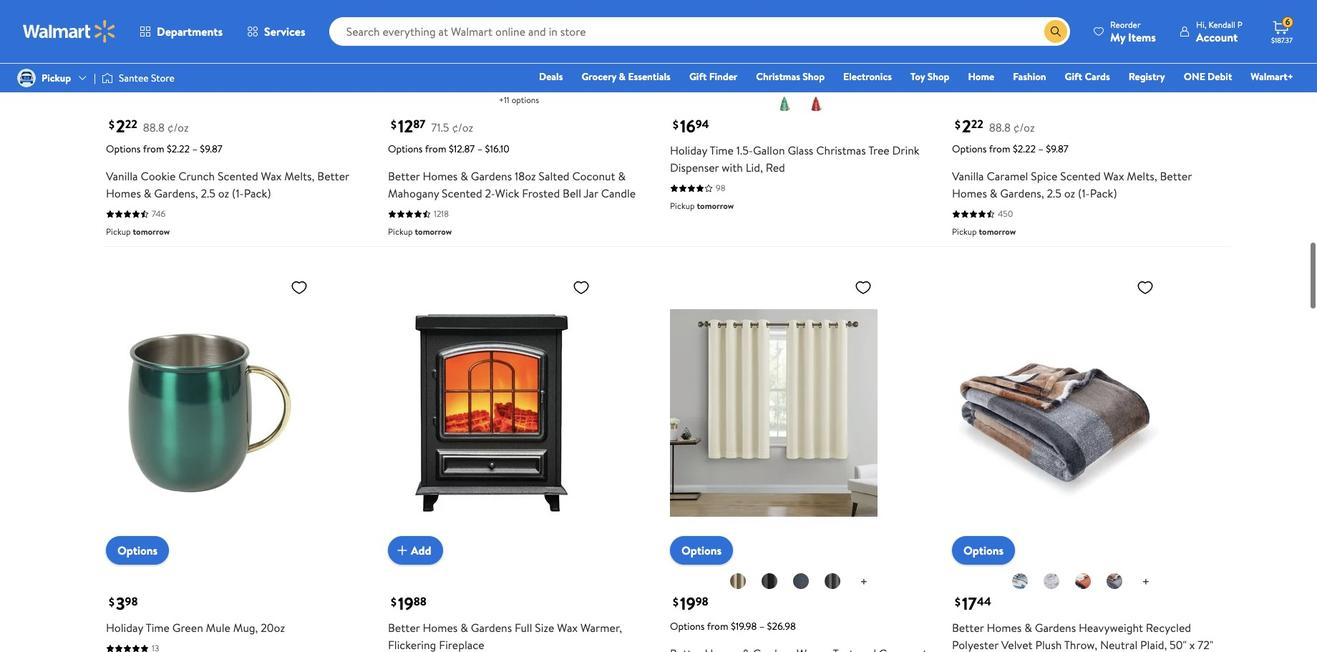 Task type: vqa. For each thing, say whether or not it's contained in the screenshot.
Walmart Homepage image
no



Task type: locate. For each thing, give the bounding box(es) containing it.
+ right the "gray" icon
[[860, 573, 868, 591]]

1 horizontal spatial 22
[[971, 117, 984, 132]]

0 horizontal spatial $ 2 22 88.8 ¢/oz options from $2.22 – $9.87
[[106, 114, 222, 156]]

1 vertical spatial holiday
[[106, 620, 143, 636]]

homes for better homes & gardens heavyweight recycled polyester velvet plush throw, neutral plaid, 50" x 72"
[[987, 620, 1022, 636]]

holiday up dispenser
[[670, 143, 707, 158]]

1 pack) from the left
[[244, 186, 271, 201]]

0 vertical spatial christmas
[[756, 69, 800, 84]]

$2.22 up crunch
[[167, 142, 190, 156]]

$ 3 98
[[109, 592, 138, 616]]

1 horizontal spatial $2.22
[[1013, 142, 1036, 156]]

$ 2 22 88.8 ¢/oz options from $2.22 – $9.87 up cookie
[[106, 114, 222, 156]]

vanilla inside the vanilla cookie crunch scented wax melts, better homes & gardens, 2.5 oz (1-pack)
[[106, 168, 138, 184]]

scented inside better homes & gardens 18oz salted coconut & mahogany scented 2-wick frosted bell jar candle
[[442, 186, 482, 201]]

2 $2.22 from the left
[[1013, 142, 1036, 156]]

kendall
[[1209, 18, 1236, 30]]

from up cookie
[[143, 142, 164, 156]]

1 88.8 from the left
[[143, 120, 165, 136]]

2 + button from the left
[[1131, 571, 1162, 594]]

2 2.5 from the left
[[1047, 186, 1062, 201]]

better inside "better homes & gardens heavyweight recycled polyester velvet plush throw, neutral plaid, 50" x 72""
[[952, 620, 984, 636]]

gift left finder
[[689, 69, 707, 84]]

fashion link
[[1007, 69, 1053, 84]]

2 for vanilla caramel spice scented wax melts, better homes & gardens, 2.5 oz (1-pack)
[[962, 114, 971, 138]]

& down caramel
[[990, 186, 998, 201]]

scented inside vanilla caramel spice scented wax melts, better homes & gardens, 2.5 oz (1-pack)
[[1061, 168, 1101, 184]]

19 up options from $19.98 – $26.98
[[680, 592, 696, 616]]

full
[[515, 620, 532, 636]]

holiday for 16
[[670, 143, 707, 158]]

1 horizontal spatial scented
[[442, 186, 482, 201]]

+ button right the "gray" icon
[[849, 571, 880, 594]]

– up crunch
[[192, 142, 198, 156]]

1 horizontal spatial shop
[[928, 69, 950, 84]]

holiday time 1.5-gallon glass christmas tree drink dispenser with lid, red image
[[670, 0, 878, 76]]

1 ¢/oz from the left
[[167, 120, 189, 136]]

1 horizontal spatial 98
[[696, 594, 709, 610]]

coconut
[[572, 168, 615, 184]]

1 horizontal spatial 88.8
[[989, 120, 1011, 136]]

1 2.5 from the left
[[201, 186, 215, 201]]

2 down santee
[[116, 114, 125, 138]]

1 + button from the left
[[849, 571, 880, 594]]

– up spice
[[1039, 142, 1044, 156]]

2 19 from the left
[[680, 592, 696, 616]]

22
[[125, 117, 137, 132], [971, 117, 984, 132]]

$2.22 for cookie
[[167, 142, 190, 156]]

2 + from the left
[[1142, 573, 1150, 591]]

vanilla inside vanilla caramel spice scented wax melts, better homes & gardens, 2.5 oz (1-pack)
[[952, 168, 984, 184]]

1 horizontal spatial pack)
[[1090, 186, 1118, 201]]

red
[[766, 160, 785, 176]]

¢/oz down the store
[[167, 120, 189, 136]]

2 $9.87 from the left
[[1046, 142, 1069, 156]]

hi,
[[1196, 18, 1207, 30]]

gardens up plush
[[1035, 620, 1076, 636]]

wax for spice
[[1104, 168, 1125, 184]]

3 ¢/oz from the left
[[1014, 120, 1035, 136]]

¢/oz up $12.87
[[452, 120, 473, 136]]

1 $2.22 from the left
[[167, 142, 190, 156]]

options left the fashion
[[964, 65, 1004, 81]]

time up with
[[710, 143, 734, 158]]

2 pack) from the left
[[1090, 186, 1118, 201]]

1 horizontal spatial holiday
[[670, 143, 707, 158]]

warmer,
[[581, 620, 622, 636]]

dispenser
[[670, 160, 719, 176]]

19 for $ 19 98
[[680, 592, 696, 616]]

tomorrow for vanilla caramel spice scented wax melts, better homes & gardens, 2.5 oz (1-pack)
[[979, 226, 1016, 238]]

options
[[117, 65, 158, 81], [400, 65, 440, 81], [682, 65, 722, 81], [964, 65, 1004, 81], [106, 142, 141, 156], [388, 142, 423, 156], [952, 142, 987, 156], [117, 543, 158, 559], [682, 543, 722, 559], [964, 543, 1004, 559], [670, 620, 705, 634]]

from for homes
[[425, 142, 446, 156]]

gardens inside better homes & gardens full size wax warmer, flickering fireplace
[[471, 620, 512, 636]]

better homes & gardens heavyweight recycled polyester velvet plush throw, neutral plaid, 50" x 72" image
[[952, 273, 1160, 554]]

options down search search field
[[682, 65, 722, 81]]

cards
[[1085, 69, 1110, 84]]

beige image
[[729, 573, 747, 590]]

$9.87 up crunch
[[200, 142, 222, 156]]

wax inside vanilla caramel spice scented wax melts, better homes & gardens, 2.5 oz (1-pack)
[[1104, 168, 1125, 184]]

1 horizontal spatial 2.5
[[1047, 186, 1062, 201]]

2.5 for spice
[[1047, 186, 1062, 201]]

0 horizontal spatial 2.5
[[201, 186, 215, 201]]

1 horizontal spatial 2
[[962, 114, 971, 138]]

3
[[116, 592, 125, 616]]

$ inside the $ 19 98
[[673, 595, 679, 610]]

gift left cards
[[1065, 69, 1083, 84]]

2 (1- from the left
[[1078, 186, 1090, 201]]

& inside better homes & gardens full size wax warmer, flickering fireplace
[[461, 620, 468, 636]]

88.8 for caramel
[[989, 120, 1011, 136]]

& up fireplace
[[461, 620, 468, 636]]

22 down santee
[[125, 117, 137, 132]]

$ inside $ 12 87 71.5 ¢/oz options from $12.87 – $16.10
[[391, 117, 397, 133]]

0 horizontal spatial holiday
[[106, 620, 143, 636]]

tomorrow for vanilla cookie crunch scented wax melts, better homes & gardens, 2.5 oz (1-pack)
[[133, 226, 170, 238]]

neutral plaid image
[[1106, 573, 1123, 590]]

& down cookie
[[144, 186, 151, 201]]

better inside better homes & gardens full size wax warmer, flickering fireplace
[[388, 620, 420, 636]]

0 horizontal spatial 22
[[125, 117, 137, 132]]

santee store
[[119, 71, 175, 85]]

1 horizontal spatial $ 2 22 88.8 ¢/oz options from $2.22 – $9.87
[[952, 114, 1069, 156]]

2 2 from the left
[[962, 114, 971, 138]]

1 horizontal spatial oz
[[1065, 186, 1076, 201]]

homes inside better homes & gardens full size wax warmer, flickering fireplace
[[423, 620, 458, 636]]

2 horizontal spatial 98
[[716, 182, 726, 194]]

tomorrow down 450
[[979, 226, 1016, 238]]

homes inside better homes & gardens 18oz salted coconut & mahogany scented 2-wick frosted bell jar candle
[[423, 168, 458, 184]]

1 22 from the left
[[125, 117, 137, 132]]

holiday time green mule mug, 20oz image
[[106, 273, 314, 554]]

0 horizontal spatial 19
[[398, 592, 414, 616]]

time for 16
[[710, 143, 734, 158]]

homes inside vanilla caramel spice scented wax melts, better homes & gardens, 2.5 oz (1-pack)
[[952, 186, 987, 201]]

1 horizontal spatial 19
[[680, 592, 696, 616]]

1 $ 2 22 88.8 ¢/oz options from $2.22 – $9.87 from the left
[[106, 114, 222, 156]]

better homes & gardens woven textured grommet blackout curtain panel, ivory, 50" x 63" image
[[670, 273, 878, 554]]

$2.22 up caramel
[[1013, 142, 1036, 156]]

0 horizontal spatial gift
[[689, 69, 707, 84]]

1 gift from the left
[[689, 69, 707, 84]]

¢/oz down fashion link
[[1014, 120, 1035, 136]]

from inside $ 12 87 71.5 ¢/oz options from $12.87 – $16.10
[[425, 142, 446, 156]]

bell
[[563, 186, 581, 201]]

better for better homes & gardens full size wax warmer, flickering fireplace
[[388, 620, 420, 636]]

oz inside vanilla caramel spice scented wax melts, better homes & gardens, 2.5 oz (1-pack)
[[1065, 186, 1076, 201]]

shop
[[803, 69, 825, 84], [928, 69, 950, 84]]

2 horizontal spatial wax
[[1104, 168, 1125, 184]]

2
[[116, 114, 125, 138], [962, 114, 971, 138]]

1 horizontal spatial time
[[710, 143, 734, 158]]

$9.87 up spice
[[1046, 142, 1069, 156]]

$9.87 for crunch
[[200, 142, 222, 156]]

1 19 from the left
[[398, 592, 414, 616]]

$
[[109, 117, 115, 133], [391, 117, 397, 133], [673, 117, 679, 133], [955, 117, 961, 133], [109, 595, 115, 610], [391, 595, 397, 610], [673, 595, 679, 610], [955, 595, 961, 610]]

2 down home
[[962, 114, 971, 138]]

options inside $ 12 87 71.5 ¢/oz options from $12.87 – $16.10
[[388, 142, 423, 156]]

size
[[535, 620, 554, 636]]

0 horizontal spatial scented
[[218, 168, 258, 184]]

88.8 up cookie
[[143, 120, 165, 136]]

tomorrow down '1218'
[[415, 226, 452, 238]]

christmas up green image
[[756, 69, 800, 84]]

2 horizontal spatial scented
[[1061, 168, 1101, 184]]

deals link
[[533, 69, 570, 84]]

melts,
[[284, 168, 315, 184], [1127, 168, 1158, 184]]

2.5 down crunch
[[201, 186, 215, 201]]

– for &
[[477, 142, 483, 156]]

0 vertical spatial holiday
[[670, 143, 707, 158]]

88.8 up caramel
[[989, 120, 1011, 136]]

time inside holiday time 1.5-gallon glass christmas tree drink dispenser with lid, red
[[710, 143, 734, 158]]

2 22 from the left
[[971, 117, 984, 132]]

better homes & gardens full size wax warmer, flickering fireplace
[[388, 620, 622, 652]]

pickup for vanilla caramel spice scented wax melts, better homes & gardens, 2.5 oz (1-pack)
[[952, 226, 977, 238]]

0 vertical spatial time
[[710, 143, 734, 158]]

Search search field
[[329, 17, 1070, 46]]

tomorrow down 746
[[133, 226, 170, 238]]

0 horizontal spatial pack)
[[244, 186, 271, 201]]

2 oz from the left
[[1065, 186, 1076, 201]]

0 horizontal spatial + button
[[849, 571, 880, 594]]

pickup tomorrow for vanilla caramel spice scented wax melts, better homes & gardens, 2.5 oz (1-pack)
[[952, 226, 1016, 238]]

0 horizontal spatial $9.87
[[200, 142, 222, 156]]

1 horizontal spatial melts,
[[1127, 168, 1158, 184]]

$9.87
[[200, 142, 222, 156], [1046, 142, 1069, 156]]

oz for spice
[[1065, 186, 1076, 201]]

+ for 19
[[860, 573, 868, 591]]

departments button
[[127, 14, 235, 49]]

blue image
[[792, 573, 810, 590]]

+ button for 19
[[849, 571, 880, 594]]

98 down with
[[716, 182, 726, 194]]

0 horizontal spatial (1-
[[232, 186, 244, 201]]

1 horizontal spatial wax
[[557, 620, 578, 636]]

¢/oz
[[167, 120, 189, 136], [452, 120, 473, 136], [1014, 120, 1035, 136]]

registry link
[[1123, 69, 1172, 84]]

melts, inside the vanilla cookie crunch scented wax melts, better homes & gardens, 2.5 oz (1-pack)
[[284, 168, 315, 184]]

2 88.8 from the left
[[989, 120, 1011, 136]]

& right 'grocery'
[[619, 69, 626, 84]]

gardens, inside the vanilla cookie crunch scented wax melts, better homes & gardens, 2.5 oz (1-pack)
[[154, 186, 198, 201]]

gift
[[689, 69, 707, 84], [1065, 69, 1083, 84]]

2 melts, from the left
[[1127, 168, 1158, 184]]

tomorrow
[[697, 200, 734, 212], [133, 226, 170, 238], [415, 226, 452, 238], [979, 226, 1016, 238]]

wax
[[261, 168, 282, 184], [1104, 168, 1125, 184], [557, 620, 578, 636]]

1 horizontal spatial +
[[1142, 573, 1150, 591]]

fashion
[[1013, 69, 1047, 84]]

black image
[[761, 573, 778, 590]]

22 for cookie
[[125, 117, 137, 132]]

1 shop from the left
[[803, 69, 825, 84]]

vanilla for vanilla caramel spice scented wax melts, better homes & gardens, 2.5 oz (1-pack)
[[952, 168, 984, 184]]

$12.87
[[449, 142, 475, 156]]

christmas
[[756, 69, 800, 84], [816, 143, 866, 158]]

homes down cookie
[[106, 186, 141, 201]]

pickup tomorrow down 746
[[106, 226, 170, 238]]

gardens,
[[154, 186, 198, 201], [1000, 186, 1044, 201]]

– for spice
[[1039, 142, 1044, 156]]

1 horizontal spatial + button
[[1131, 571, 1162, 594]]

options up $ 3 98
[[117, 543, 158, 559]]

$187.37
[[1272, 35, 1293, 45]]

0 horizontal spatial 2
[[116, 114, 125, 138]]

from up caramel
[[989, 142, 1011, 156]]

pickup for better homes & gardens 18oz salted coconut & mahogany scented 2-wick frosted bell jar candle
[[388, 226, 413, 238]]

gardens inside "better homes & gardens heavyweight recycled polyester velvet plush throw, neutral plaid, 50" x 72""
[[1035, 620, 1076, 636]]

homes down caramel
[[952, 186, 987, 201]]

better inside better homes & gardens 18oz salted coconut & mahogany scented 2-wick frosted bell jar candle
[[388, 168, 420, 184]]

christmas left tree
[[816, 143, 866, 158]]

1 (1- from the left
[[232, 186, 244, 201]]

19 up 'flickering' at the left bottom of page
[[398, 592, 414, 616]]

|
[[94, 71, 96, 85]]

1 + from the left
[[860, 573, 868, 591]]

gift finder link
[[683, 69, 744, 84]]

scented
[[218, 168, 258, 184], [1061, 168, 1101, 184], [442, 186, 482, 201]]

holiday time 1.5-gallon glass christmas tree drink dispenser with lid, red
[[670, 143, 920, 176]]

toy shop link
[[904, 69, 956, 84]]

– inside $ 12 87 71.5 ¢/oz options from $12.87 – $16.10
[[477, 142, 483, 156]]

melts, inside vanilla caramel spice scented wax melts, better homes & gardens, 2.5 oz (1-pack)
[[1127, 168, 1158, 184]]

red image
[[808, 95, 825, 113]]

lid,
[[746, 160, 763, 176]]

2 horizontal spatial ¢/oz
[[1014, 120, 1035, 136]]

gardens, down caramel
[[1000, 186, 1044, 201]]

1 horizontal spatial ¢/oz
[[452, 120, 473, 136]]

pack) inside vanilla caramel spice scented wax melts, better homes & gardens, 2.5 oz (1-pack)
[[1090, 186, 1118, 201]]

gardens inside better homes & gardens 18oz salted coconut & mahogany scented 2-wick frosted bell jar candle
[[471, 168, 512, 184]]

0 horizontal spatial 88.8
[[143, 120, 165, 136]]

add to favorites list, better homes & gardens full size wax warmer, flickering fireplace image
[[573, 279, 590, 297]]

options up the $ 19 98
[[682, 543, 722, 559]]

0 horizontal spatial wax
[[261, 168, 282, 184]]

1 vertical spatial time
[[146, 620, 170, 636]]

better homes & gardens 18oz salted coconut & mahogany scented 2-wick frosted bell jar candle image
[[388, 0, 596, 76]]

velvet
[[1002, 637, 1033, 652]]

1 melts, from the left
[[284, 168, 315, 184]]

scented right crunch
[[218, 168, 258, 184]]

$ 12 87 71.5 ¢/oz options from $12.87 – $16.10
[[388, 114, 510, 156]]

1 vanilla from the left
[[106, 168, 138, 184]]

gardens up 2-
[[471, 168, 512, 184]]

1 horizontal spatial gift
[[1065, 69, 1083, 84]]

finder
[[709, 69, 738, 84]]

1 horizontal spatial $9.87
[[1046, 142, 1069, 156]]

2.5
[[201, 186, 215, 201], [1047, 186, 1062, 201]]

pickup tomorrow down '1218'
[[388, 226, 452, 238]]

pickup tomorrow down 450
[[952, 226, 1016, 238]]

options right | at the top of page
[[117, 65, 158, 81]]

2 ¢/oz from the left
[[452, 120, 473, 136]]

¢/oz inside $ 12 87 71.5 ¢/oz options from $12.87 – $16.10
[[452, 120, 473, 136]]

0 horizontal spatial ¢/oz
[[167, 120, 189, 136]]

2 $ 2 22 88.8 ¢/oz options from $2.22 – $9.87 from the left
[[952, 114, 1069, 156]]

1 horizontal spatial vanilla
[[952, 168, 984, 184]]

better homes & gardens heavyweight recycled polyester velvet plush throw, neutral plaid, 50" x 72"
[[952, 620, 1214, 652]]

2 gardens, from the left
[[1000, 186, 1044, 201]]

holiday down $ 3 98
[[106, 620, 143, 636]]

2 gift from the left
[[1065, 69, 1083, 84]]

22 for caramel
[[971, 117, 984, 132]]

88.8 for cookie
[[143, 120, 165, 136]]

2 for vanilla cookie crunch scented wax melts, better homes & gardens, 2.5 oz (1-pack)
[[116, 114, 125, 138]]

$16.10
[[485, 142, 510, 156]]

services
[[264, 24, 305, 39]]

98 for 3
[[125, 594, 138, 610]]

¢/oz for cookie
[[167, 120, 189, 136]]

gardens, for cookie
[[154, 186, 198, 201]]

gardens for 17
[[1035, 620, 1076, 636]]

1 2 from the left
[[116, 114, 125, 138]]

0 horizontal spatial oz
[[218, 186, 229, 201]]

hi, kendall p account
[[1196, 18, 1243, 45]]

 image
[[102, 71, 113, 85]]

1 horizontal spatial christmas
[[816, 143, 866, 158]]

time left green
[[146, 620, 170, 636]]

homes up mahogany
[[423, 168, 458, 184]]

tomorrow for better homes & gardens 18oz salted coconut & mahogany scented 2-wick frosted bell jar candle
[[415, 226, 452, 238]]

gardens, inside vanilla caramel spice scented wax melts, better homes & gardens, 2.5 oz (1-pack)
[[1000, 186, 1044, 201]]

homes up velvet
[[987, 620, 1022, 636]]

98 up holiday time green mule mug, 20oz at bottom left
[[125, 594, 138, 610]]

0 horizontal spatial $2.22
[[167, 142, 190, 156]]

vanilla left caramel
[[952, 168, 984, 184]]

746
[[152, 208, 166, 220]]

homes inside "better homes & gardens heavyweight recycled polyester velvet plush throw, neutral plaid, 50" x 72""
[[987, 620, 1022, 636]]

homes up fireplace
[[423, 620, 458, 636]]

0 horizontal spatial shop
[[803, 69, 825, 84]]

19
[[398, 592, 414, 616], [680, 592, 696, 616]]

$19.98
[[731, 620, 757, 634]]

home
[[968, 69, 995, 84]]

wax inside the vanilla cookie crunch scented wax melts, better homes & gardens, 2.5 oz (1-pack)
[[261, 168, 282, 184]]

98 inside $ 3 98
[[125, 594, 138, 610]]

2.5 inside vanilla caramel spice scented wax melts, better homes & gardens, 2.5 oz (1-pack)
[[1047, 186, 1062, 201]]

& up velvet
[[1025, 620, 1032, 636]]

1 vertical spatial christmas
[[816, 143, 866, 158]]

1 oz from the left
[[218, 186, 229, 201]]

scented inside the vanilla cookie crunch scented wax melts, better homes & gardens, 2.5 oz (1-pack)
[[218, 168, 258, 184]]

(1-
[[232, 186, 244, 201], [1078, 186, 1090, 201]]

0 horizontal spatial time
[[146, 620, 170, 636]]

22 down the home link
[[971, 117, 984, 132]]

gardens, down cookie
[[154, 186, 198, 201]]

$ 2 22 88.8 ¢/oz options from $2.22 – $9.87 up caramel
[[952, 114, 1069, 156]]

from down the 71.5 on the left top of the page
[[425, 142, 446, 156]]

search icon image
[[1050, 26, 1062, 37]]

1.5-
[[737, 143, 753, 158]]

gardens left full
[[471, 620, 512, 636]]

(1- inside the vanilla cookie crunch scented wax melts, better homes & gardens, 2.5 oz (1-pack)
[[232, 186, 244, 201]]

vanilla cookie crunch scented wax melts, better homes & gardens, 2.5 oz (1-pack) image
[[106, 0, 314, 76]]

vanilla left cookie
[[106, 168, 138, 184]]

blue plaid image
[[1011, 573, 1029, 590]]

scented right spice
[[1061, 168, 1101, 184]]

1 horizontal spatial (1-
[[1078, 186, 1090, 201]]

jar
[[584, 186, 599, 201]]

2 vanilla from the left
[[952, 168, 984, 184]]

2 shop from the left
[[928, 69, 950, 84]]

2.5 down spice
[[1047, 186, 1062, 201]]

add to favorites list, holiday time green mule mug, 20oz image
[[291, 279, 308, 297]]

 image
[[17, 69, 36, 87]]

better inside the vanilla cookie crunch scented wax melts, better homes & gardens, 2.5 oz (1-pack)
[[317, 168, 349, 184]]

2.5 for crunch
[[201, 186, 215, 201]]

+ button
[[849, 571, 880, 594], [1131, 571, 1162, 594]]

– left $16.10 at the top left of page
[[477, 142, 483, 156]]

shop right toy at the top of page
[[928, 69, 950, 84]]

98 inside the $ 19 98
[[696, 594, 709, 610]]

$ inside $ 19 88
[[391, 595, 397, 610]]

1 horizontal spatial gardens,
[[1000, 186, 1044, 201]]

holiday inside holiday time 1.5-gallon glass christmas tree drink dispenser with lid, red
[[670, 143, 707, 158]]

better
[[317, 168, 349, 184], [388, 168, 420, 184], [1160, 168, 1192, 184], [388, 620, 420, 636], [952, 620, 984, 636]]

0 horizontal spatial 98
[[125, 594, 138, 610]]

frosted
[[522, 186, 560, 201]]

–
[[192, 142, 198, 156], [477, 142, 483, 156], [1039, 142, 1044, 156], [759, 620, 765, 634]]

¢/oz for caramel
[[1014, 120, 1035, 136]]

better homes & gardens full size wax warmer, flickering fireplace image
[[388, 273, 596, 554]]

1 gardens, from the left
[[154, 186, 198, 201]]

scented left 2-
[[442, 186, 482, 201]]

(1- for crunch
[[232, 186, 244, 201]]

shop up red image in the top right of the page
[[803, 69, 825, 84]]

2.5 inside the vanilla cookie crunch scented wax melts, better homes & gardens, 2.5 oz (1-pack)
[[201, 186, 215, 201]]

with
[[722, 160, 743, 176]]

+ right neutral plaid icon
[[1142, 573, 1150, 591]]

options down 12
[[388, 142, 423, 156]]

0 horizontal spatial gardens,
[[154, 186, 198, 201]]

88
[[414, 594, 427, 610]]

98 up options from $19.98 – $26.98
[[696, 594, 709, 610]]

pickup tomorrow for better homes & gardens 18oz salted coconut & mahogany scented 2-wick frosted bell jar candle
[[388, 226, 452, 238]]

& down $12.87
[[461, 168, 468, 184]]

pack) inside the vanilla cookie crunch scented wax melts, better homes & gardens, 2.5 oz (1-pack)
[[244, 186, 271, 201]]

+ button right neutral plaid icon
[[1131, 571, 1162, 594]]

(1- for spice
[[1078, 186, 1090, 201]]

0 horizontal spatial +
[[860, 573, 868, 591]]

0 horizontal spatial vanilla
[[106, 168, 138, 184]]

1 $9.87 from the left
[[200, 142, 222, 156]]

oz inside the vanilla cookie crunch scented wax melts, better homes & gardens, 2.5 oz (1-pack)
[[218, 186, 229, 201]]

0 horizontal spatial melts,
[[284, 168, 315, 184]]

mahogany
[[388, 186, 439, 201]]

(1- inside vanilla caramel spice scented wax melts, better homes & gardens, 2.5 oz (1-pack)
[[1078, 186, 1090, 201]]



Task type: describe. For each thing, give the bounding box(es) containing it.
homes for better homes & gardens 18oz salted coconut & mahogany scented 2-wick frosted bell jar candle
[[423, 168, 458, 184]]

$ 19 98
[[673, 592, 709, 616]]

wax for crunch
[[261, 168, 282, 184]]

better for better homes & gardens heavyweight recycled polyester velvet plush throw, neutral plaid, 50" x 72"
[[952, 620, 984, 636]]

options from $19.98 – $26.98
[[670, 620, 796, 634]]

0 horizontal spatial christmas
[[756, 69, 800, 84]]

tree
[[869, 143, 890, 158]]

shop for christmas shop
[[803, 69, 825, 84]]

holiday time green mule mug, 20oz
[[106, 620, 285, 636]]

50"
[[1170, 637, 1187, 652]]

x
[[1190, 637, 1195, 652]]

neutral
[[1100, 637, 1138, 652]]

christmas inside holiday time 1.5-gallon glass christmas tree drink dispenser with lid, red
[[816, 143, 866, 158]]

vanilla for vanilla cookie crunch scented wax melts, better homes & gardens, 2.5 oz (1-pack)
[[106, 168, 138, 184]]

items
[[1128, 29, 1156, 45]]

$26.98
[[767, 620, 796, 634]]

vanilla caramel spice scented wax melts, better homes & gardens, 2.5 oz (1-pack)
[[952, 168, 1192, 201]]

17
[[962, 592, 977, 616]]

add to favorites list, better homes & gardens woven textured grommet blackout curtain panel, ivory, 50" x 63" image
[[855, 279, 872, 297]]

services button
[[235, 14, 318, 49]]

$ inside $ 16 94
[[673, 117, 679, 133]]

debit
[[1208, 69, 1233, 84]]

wax inside better homes & gardens full size wax warmer, flickering fireplace
[[557, 620, 578, 636]]

2-
[[485, 186, 495, 201]]

essentials
[[628, 69, 671, 84]]

throw,
[[1065, 637, 1098, 652]]

one debit
[[1184, 69, 1233, 84]]

+ for 17
[[1142, 573, 1150, 591]]

walmart+ link
[[1245, 69, 1300, 84]]

grocery & essentials
[[582, 69, 671, 84]]

from left '$19.98'
[[707, 620, 729, 634]]

options
[[512, 94, 539, 106]]

12
[[398, 114, 413, 138]]

homes for better homes & gardens full size wax warmer, flickering fireplace
[[423, 620, 458, 636]]

options down the $ 19 98
[[670, 620, 705, 634]]

18oz
[[515, 168, 536, 184]]

vanilla cookie crunch scented wax melts, better homes & gardens, 2.5 oz (1-pack)
[[106, 168, 349, 201]]

options up 87
[[400, 65, 440, 81]]

& inside "better homes & gardens heavyweight recycled polyester velvet plush throw, neutral plaid, 50" x 72""
[[1025, 620, 1032, 636]]

shop for toy shop
[[928, 69, 950, 84]]

candle
[[601, 186, 636, 201]]

$ 2 22 88.8 ¢/oz options from $2.22 – $9.87 for caramel
[[952, 114, 1069, 156]]

gray image
[[824, 573, 841, 590]]

from for caramel
[[989, 142, 1011, 156]]

16
[[680, 114, 696, 138]]

plush
[[1036, 637, 1062, 652]]

homes inside the vanilla cookie crunch scented wax melts, better homes & gardens, 2.5 oz (1-pack)
[[106, 186, 141, 201]]

$ 17 44
[[955, 592, 992, 616]]

& inside vanilla caramel spice scented wax melts, better homes & gardens, 2.5 oz (1-pack)
[[990, 186, 998, 201]]

mug,
[[233, 620, 258, 636]]

add
[[411, 543, 431, 559]]

gardens, for caramel
[[1000, 186, 1044, 201]]

green image
[[776, 95, 793, 113]]

departments
[[157, 24, 223, 39]]

Walmart Site-Wide search field
[[329, 17, 1070, 46]]

options up cookie
[[106, 142, 141, 156]]

tomorrow down with
[[697, 200, 734, 212]]

vanilla caramel spice scented wax melts, better homes & gardens, 2.5 oz (1-pack) image
[[952, 0, 1160, 76]]

better for better homes & gardens 18oz salted coconut & mahogany scented 2-wick frosted bell jar candle
[[388, 168, 420, 184]]

94
[[696, 117, 709, 132]]

add button
[[388, 536, 443, 565]]

72"
[[1198, 637, 1214, 652]]

add to cart image
[[394, 542, 411, 559]]

+ button for 17
[[1131, 571, 1162, 594]]

$ 16 94
[[673, 114, 709, 138]]

gray baker fan image
[[1043, 573, 1060, 590]]

& inside the vanilla cookie crunch scented wax melts, better homes & gardens, 2.5 oz (1-pack)
[[144, 186, 151, 201]]

from for cookie
[[143, 142, 164, 156]]

reorder
[[1111, 18, 1141, 30]]

scented for spice
[[1061, 168, 1101, 184]]

cookie
[[141, 168, 176, 184]]

& inside grocery & essentials link
[[619, 69, 626, 84]]

spice
[[1031, 168, 1058, 184]]

gardens for 19
[[471, 620, 512, 636]]

gallon
[[753, 143, 785, 158]]

glass
[[788, 143, 814, 158]]

christmas shop
[[756, 69, 825, 84]]

gift finder
[[689, 69, 738, 84]]

98 for 19
[[696, 594, 709, 610]]

account
[[1196, 29, 1238, 45]]

time for 3
[[146, 620, 170, 636]]

my
[[1111, 29, 1126, 45]]

grocery & essentials link
[[575, 69, 677, 84]]

gift cards link
[[1059, 69, 1117, 84]]

– right '$19.98'
[[759, 620, 765, 634]]

$ inside $ 3 98
[[109, 595, 115, 610]]

oz for crunch
[[218, 186, 229, 201]]

christmas shop link
[[750, 69, 831, 84]]

$9.87 for spice
[[1046, 142, 1069, 156]]

$ 2 22 88.8 ¢/oz options from $2.22 – $9.87 for cookie
[[106, 114, 222, 156]]

one
[[1184, 69, 1206, 84]]

19 for $ 19 88
[[398, 592, 414, 616]]

holiday for 3
[[106, 620, 143, 636]]

walmart+
[[1251, 69, 1294, 84]]

& up "candle"
[[618, 168, 626, 184]]

toy
[[911, 69, 925, 84]]

crunch
[[178, 168, 215, 184]]

melts, for vanilla caramel spice scented wax melts, better homes & gardens, 2.5 oz (1-pack)
[[1127, 168, 1158, 184]]

polyester
[[952, 637, 999, 652]]

87
[[413, 117, 426, 132]]

– for crunch
[[192, 142, 198, 156]]

walmart image
[[23, 20, 116, 43]]

6 $187.37
[[1272, 16, 1293, 45]]

heavyweight
[[1079, 620, 1143, 636]]

deals
[[539, 69, 563, 84]]

drink
[[893, 143, 920, 158]]

fireplace
[[439, 637, 484, 652]]

$ inside $ 17 44
[[955, 595, 961, 610]]

gift for gift finder
[[689, 69, 707, 84]]

6
[[1286, 16, 1290, 28]]

20oz
[[261, 620, 285, 636]]

add to favorites list, better homes & gardens heavyweight recycled polyester velvet plush throw, neutral plaid, 50" x 72" image
[[1137, 279, 1154, 297]]

71.5
[[431, 120, 449, 136]]

grocery
[[582, 69, 617, 84]]

pack) for spice
[[1090, 186, 1118, 201]]

options up 44
[[964, 543, 1004, 559]]

store
[[151, 71, 175, 85]]

better inside vanilla caramel spice scented wax melts, better homes & gardens, 2.5 oz (1-pack)
[[1160, 168, 1192, 184]]

gift for gift cards
[[1065, 69, 1083, 84]]

santee
[[119, 71, 149, 85]]

gift cards
[[1065, 69, 1110, 84]]

$ 19 88
[[391, 592, 427, 616]]

toy shop
[[911, 69, 950, 84]]

¢/oz for homes
[[452, 120, 473, 136]]

p
[[1238, 18, 1243, 30]]

melts, for vanilla cookie crunch scented wax melts, better homes & gardens, 2.5 oz (1-pack)
[[284, 168, 315, 184]]

electronics link
[[837, 69, 899, 84]]

+11 options
[[499, 94, 539, 106]]

options up caramel
[[952, 142, 987, 156]]

pickup tomorrow down dispenser
[[670, 200, 734, 212]]

450
[[998, 208, 1013, 220]]

1218
[[434, 208, 449, 220]]

multi stripe image
[[1074, 573, 1092, 590]]

one debit link
[[1178, 69, 1239, 84]]

scented for crunch
[[218, 168, 258, 184]]

pack) for crunch
[[244, 186, 271, 201]]

pickup tomorrow for vanilla cookie crunch scented wax melts, better homes & gardens, 2.5 oz (1-pack)
[[106, 226, 170, 238]]

pickup for vanilla cookie crunch scented wax melts, better homes & gardens, 2.5 oz (1-pack)
[[106, 226, 131, 238]]

flickering
[[388, 637, 436, 652]]

plaid,
[[1141, 637, 1167, 652]]

$2.22 for caramel
[[1013, 142, 1036, 156]]

+11
[[499, 94, 510, 106]]

salted
[[539, 168, 570, 184]]



